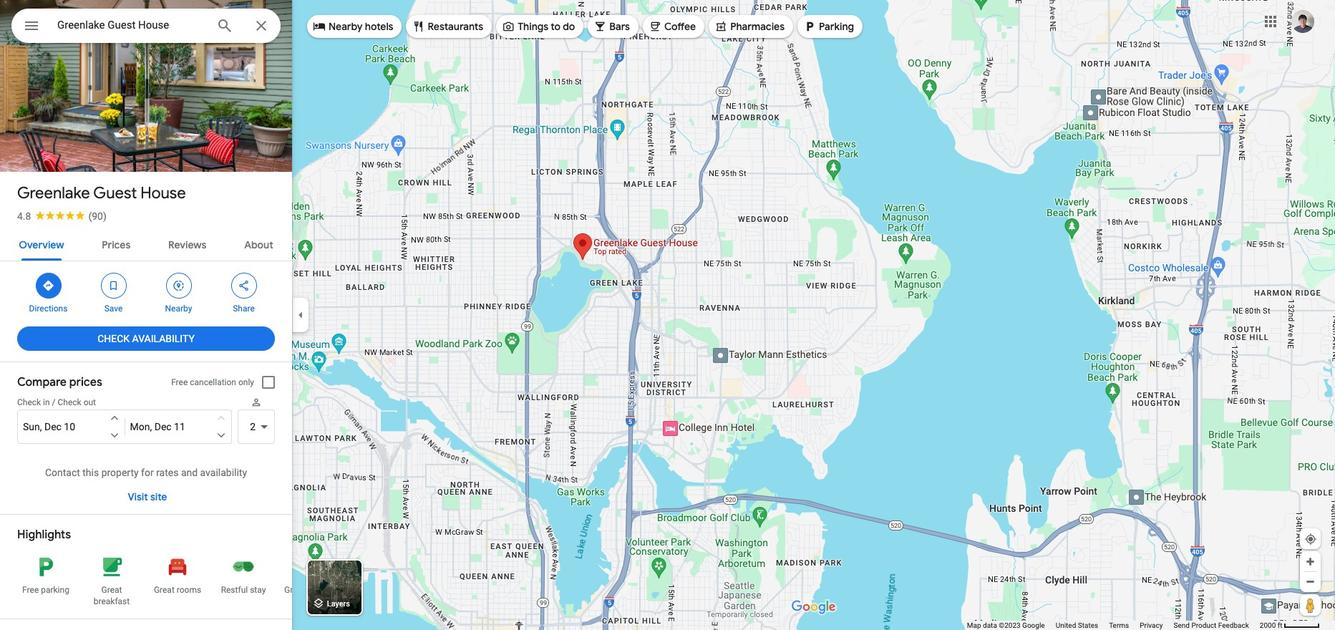 Task type: describe. For each thing, give the bounding box(es) containing it.
rates
[[156, 467, 179, 478]]

2 button
[[238, 410, 275, 444]]

bars
[[610, 20, 630, 33]]

greenlake
[[17, 183, 90, 203]]

coffee
[[665, 20, 696, 33]]


[[649, 18, 662, 34]]

mon, dec 11
[[130, 421, 185, 433]]

contact this property for rates and availability
[[45, 467, 247, 478]]

great breakfast
[[94, 585, 130, 607]]

great for great rooms
[[154, 585, 175, 595]]

visit site link
[[114, 480, 182, 514]]

only
[[238, 377, 254, 387]]

feedback
[[1219, 622, 1250, 630]]

reviews
[[168, 239, 207, 251]]

share
[[233, 304, 255, 314]]

©2023
[[999, 622, 1021, 630]]

send
[[1174, 622, 1190, 630]]

set check out one day earlier image
[[215, 412, 228, 425]]

states
[[1078, 622, 1099, 630]]

restful stay
[[221, 585, 266, 595]]

 coffee
[[649, 18, 696, 34]]

actions for greenlake guest house region
[[0, 261, 292, 322]]

parking
[[819, 20, 854, 33]]

 layers
[[312, 596, 350, 612]]

free for free cancellation only
[[171, 377, 188, 387]]


[[172, 278, 185, 294]]

map data ©2023 google
[[967, 622, 1045, 630]]

and
[[181, 467, 198, 478]]

Greenlake Guest House field
[[11, 9, 281, 43]]


[[312, 596, 325, 612]]

prices
[[102, 239, 131, 251]]

data
[[983, 622, 998, 630]]

set check in one day later image
[[108, 429, 121, 442]]

131 photos
[[37, 142, 94, 155]]

save
[[104, 304, 123, 314]]

/
[[52, 398, 56, 408]]

 bars
[[594, 18, 630, 34]]

show your location image
[[1305, 533, 1318, 546]]

great for great service
[[284, 585, 305, 595]]

out
[[84, 398, 96, 408]]

layers
[[327, 600, 350, 609]]

 nearby hotels
[[313, 18, 394, 34]]

this
[[83, 467, 99, 478]]

zoom in image
[[1306, 557, 1316, 567]]

in
[[43, 398, 50, 408]]

131
[[37, 142, 56, 155]]

photo of greenlake guest house image
[[0, 0, 292, 183]]

pharmacies
[[731, 20, 785, 33]]

90 reviews element
[[88, 211, 107, 222]]

map
[[967, 622, 982, 630]]

property
[[101, 467, 139, 478]]

about
[[244, 239, 273, 251]]

prices button
[[90, 226, 142, 261]]


[[23, 16, 40, 36]]

10
[[64, 421, 75, 433]]

send product feedback
[[1174, 622, 1250, 630]]

 things to do
[[502, 18, 575, 34]]

about button
[[233, 226, 285, 261]]

cancellation
[[190, 377, 236, 387]]


[[107, 278, 120, 294]]

send product feedback button
[[1174, 621, 1250, 630]]

greenlake guest house main content
[[0, 0, 338, 630]]

highlights
[[17, 528, 71, 542]]

check availability
[[98, 333, 195, 345]]

check
[[98, 333, 130, 345]]

breakfast
[[94, 597, 130, 607]]

none field inside 'greenlake guest house' field
[[57, 16, 205, 34]]

2
[[250, 421, 256, 433]]

ft
[[1278, 622, 1283, 630]]

set check out one day later image
[[215, 429, 228, 442]]

nearby inside  nearby hotels
[[329, 20, 363, 33]]

4.8
[[17, 211, 31, 222]]

site
[[150, 491, 167, 504]]

 search field
[[11, 9, 281, 46]]

united
[[1056, 622, 1077, 630]]

dec for mon,
[[154, 421, 172, 433]]



Task type: locate. For each thing, give the bounding box(es) containing it.
(90)
[[88, 211, 107, 222]]


[[412, 18, 425, 34]]

1 vertical spatial nearby
[[165, 304, 192, 314]]

1 horizontal spatial great
[[154, 585, 175, 595]]

compare prices
[[17, 375, 102, 390]]

greenlake guest house
[[17, 183, 186, 203]]

nearby inside actions for greenlake guest house "region"
[[165, 304, 192, 314]]

contact
[[45, 467, 80, 478]]

1 check from the left
[[17, 398, 41, 408]]

house
[[141, 183, 186, 203]]

nearby down 
[[165, 304, 192, 314]]

1 dec from the left
[[44, 421, 62, 433]]

tab list inside greenlake guest house main content
[[0, 226, 292, 261]]

0 horizontal spatial nearby
[[165, 304, 192, 314]]

sun,
[[23, 421, 42, 433]]

availability
[[200, 467, 247, 478]]

restaurants
[[428, 20, 484, 33]]

0 horizontal spatial free
[[22, 585, 39, 595]]

nearby right 
[[329, 20, 363, 33]]

131 photos button
[[11, 136, 100, 161]]

visit
[[128, 491, 148, 504]]

 restaurants
[[412, 18, 484, 34]]

free cancellation only
[[171, 377, 254, 387]]

google
[[1023, 622, 1045, 630]]

dec
[[44, 421, 62, 433], [154, 421, 172, 433]]

free parking
[[22, 585, 69, 595]]

restful
[[221, 585, 248, 595]]

0 horizontal spatial great
[[101, 585, 122, 595]]

things
[[518, 20, 549, 33]]

dec left 11
[[154, 421, 172, 433]]

dec left 10
[[44, 421, 62, 433]]

sun, dec 10
[[23, 421, 75, 433]]


[[313, 18, 326, 34]]

great service
[[284, 585, 334, 595]]

great rooms
[[154, 585, 201, 595]]

prices
[[69, 375, 102, 390]]

sunday, december 10 to monday, december 11 group
[[17, 410, 232, 444]]

footer containing map data ©2023 google
[[967, 621, 1260, 630]]

3 great from the left
[[284, 585, 305, 595]]

None field
[[57, 16, 205, 34]]

guests group
[[238, 397, 275, 444]]

great left rooms
[[154, 585, 175, 595]]

0 vertical spatial nearby
[[329, 20, 363, 33]]

visit site
[[128, 491, 167, 504]]

overview button
[[7, 226, 76, 261]]

product
[[1192, 622, 1217, 630]]

show street view coverage image
[[1301, 594, 1321, 616]]

 button
[[11, 9, 52, 46]]

free
[[171, 377, 188, 387], [22, 585, 39, 595]]

check right '/'
[[58, 398, 81, 408]]

service
[[307, 585, 334, 595]]

mon,
[[130, 421, 152, 433]]


[[715, 18, 728, 34]]

parking
[[41, 585, 69, 595]]

guest
[[93, 183, 137, 203]]

tab list
[[0, 226, 292, 261]]

google maps element
[[0, 0, 1336, 630]]

1 vertical spatial free
[[22, 585, 39, 595]]

to
[[551, 20, 561, 33]]

2000 ft
[[1260, 622, 1283, 630]]

collapse side panel image
[[293, 307, 309, 323]]

 parking
[[804, 18, 854, 34]]

privacy button
[[1140, 621, 1164, 630]]

great inside great breakfast
[[101, 585, 122, 595]]

1 horizontal spatial nearby
[[329, 20, 363, 33]]

1 horizontal spatial check
[[58, 398, 81, 408]]

2 horizontal spatial great
[[284, 585, 305, 595]]

great left service
[[284, 585, 305, 595]]

terms
[[1110, 622, 1130, 630]]

tab list containing overview
[[0, 226, 292, 261]]

availability
[[132, 333, 195, 345]]


[[502, 18, 515, 34]]

united states
[[1056, 622, 1099, 630]]

free for free parking
[[22, 585, 39, 595]]


[[594, 18, 607, 34]]

footer
[[967, 621, 1260, 630]]

photos
[[59, 142, 94, 155]]

0 vertical spatial free
[[171, 377, 188, 387]]

privacy
[[1140, 622, 1164, 630]]

 pharmacies
[[715, 18, 785, 34]]

dec for sun,
[[44, 421, 62, 433]]

terms button
[[1110, 621, 1130, 630]]

check availability link
[[17, 322, 275, 356]]

free left "cancellation"
[[171, 377, 188, 387]]

compare
[[17, 375, 67, 390]]

2 great from the left
[[154, 585, 175, 595]]

do
[[563, 20, 575, 33]]

stay
[[250, 585, 266, 595]]

set check in one day earlier image
[[108, 412, 121, 425]]


[[804, 18, 817, 34]]

great up breakfast
[[101, 585, 122, 595]]

directions
[[29, 304, 68, 314]]

1 great from the left
[[101, 585, 122, 595]]

2 dec from the left
[[154, 421, 172, 433]]

free left parking at the bottom of the page
[[22, 585, 39, 595]]

2000
[[1260, 622, 1277, 630]]

4.8 stars image
[[31, 211, 88, 220]]

zoom out image
[[1306, 577, 1316, 587]]

0 horizontal spatial check
[[17, 398, 41, 408]]

great for great breakfast
[[101, 585, 122, 595]]

rooms
[[177, 585, 201, 595]]

united states button
[[1056, 621, 1099, 630]]

0 horizontal spatial dec
[[44, 421, 62, 433]]

hotels
[[365, 20, 394, 33]]

1 horizontal spatial free
[[171, 377, 188, 387]]

nearby
[[329, 20, 363, 33], [165, 304, 192, 314]]

google account: nolan park  
(nolan.park@adept.ai) image
[[1292, 10, 1315, 33]]

2 check from the left
[[58, 398, 81, 408]]

check left 'in'
[[17, 398, 41, 408]]

check in / check out group
[[17, 397, 232, 444]]

footer inside 'google maps' element
[[967, 621, 1260, 630]]

for
[[141, 467, 154, 478]]

check in / check out
[[17, 398, 96, 408]]


[[237, 278, 250, 294]]

2000 ft button
[[1260, 622, 1321, 630]]

1 horizontal spatial dec
[[154, 421, 172, 433]]



Task type: vqa. For each thing, say whether or not it's contained in the screenshot.
the left The
no



